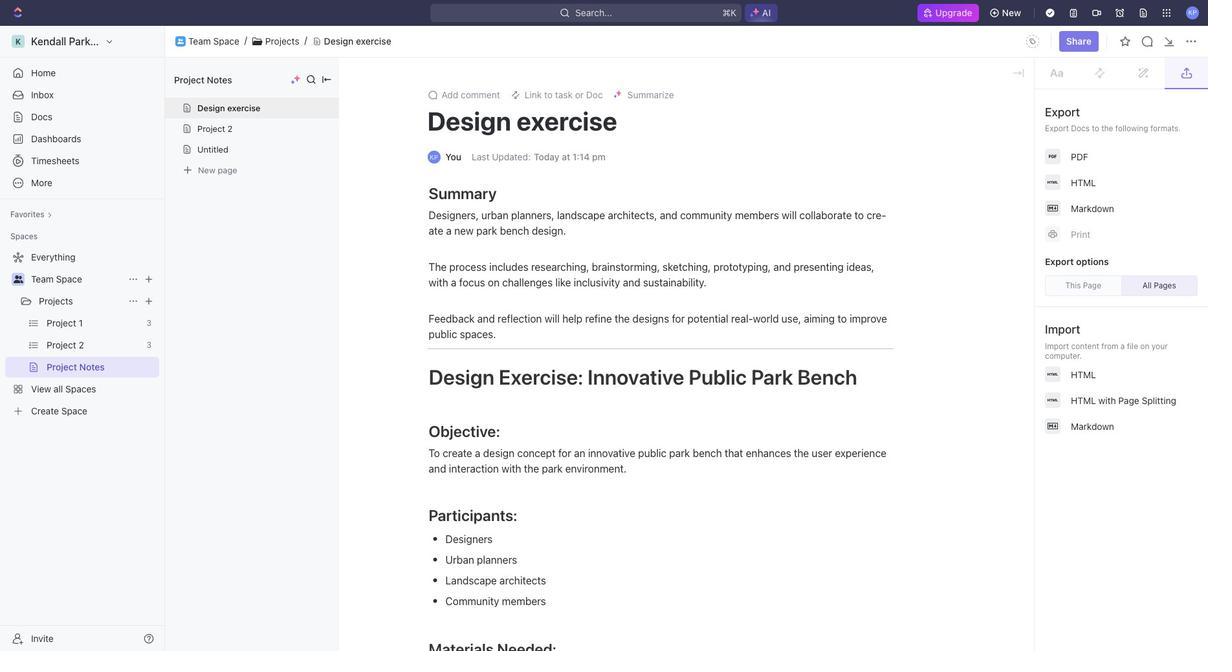 Task type: describe. For each thing, give the bounding box(es) containing it.
projects for the right projects link
[[265, 35, 299, 46]]

design.
[[532, 225, 566, 237]]

community
[[680, 210, 732, 221]]

brainstorming,
[[592, 261, 660, 273]]

kendall parks's workspace
[[31, 36, 160, 47]]

the down concept
[[524, 463, 539, 475]]

notes inside tree
[[79, 362, 105, 373]]

bench inside designers, urban planners, landscape architects, and community members will collaborate to cre ate a new park bench design.
[[500, 225, 529, 237]]

cre
[[867, 210, 886, 221]]

team space for user group image's team space link
[[188, 35, 239, 46]]

ai button
[[745, 4, 778, 22]]

sustainability.
[[643, 277, 707, 289]]

community
[[446, 596, 499, 608]]

project 2 link
[[47, 335, 141, 356]]

kendall parks's workspace, , element
[[12, 35, 25, 48]]

kp inside dropdown button
[[1188, 9, 1197, 16]]

new button
[[984, 3, 1029, 23]]

1 horizontal spatial notes
[[207, 74, 232, 85]]

1 vertical spatial with
[[1099, 395, 1116, 406]]

park inside designers, urban planners, landscape architects, and community members will collaborate to cre ate a new park bench design.
[[476, 225, 497, 237]]

user group image
[[13, 276, 23, 283]]

planners
[[477, 555, 517, 566]]

1:14
[[573, 151, 590, 162]]

docs inside sidebar navigation
[[31, 111, 52, 122]]

environment.
[[565, 463, 627, 475]]

project notes inside project notes link
[[47, 362, 105, 373]]

k
[[15, 37, 21, 46]]

design exercise: innovative public park bench
[[429, 365, 857, 390]]

search...
[[575, 7, 612, 18]]

or
[[575, 89, 584, 100]]

use,
[[782, 313, 801, 325]]

new for new
[[1002, 7, 1021, 18]]

team for user group image
[[188, 35, 211, 46]]

2 vertical spatial park
[[542, 463, 563, 475]]

bench
[[798, 365, 857, 390]]

updated:
[[492, 151, 531, 162]]

3 html from the top
[[1071, 395, 1096, 406]]

today
[[534, 151, 560, 162]]

improve
[[850, 313, 887, 325]]

user group image
[[177, 39, 184, 44]]

members inside designers, urban planners, landscape architects, and community members will collaborate to cre ate a new park bench design.
[[735, 210, 779, 221]]

for inside to create a design concept for an innovative public park bench that enhances the user experience and interaction with the park environment.
[[558, 448, 571, 459]]

kp button
[[1182, 3, 1203, 23]]

community members
[[446, 596, 546, 608]]

and inside feedback and reflection will help refine the designs for potential real-world use, aiming to improve public spaces.
[[477, 313, 495, 325]]

public inside to create a design concept for an innovative public park bench that enhances the user experience and interaction with the park environment.
[[638, 448, 667, 459]]

to left following
[[1092, 124, 1099, 133]]

export for export options
[[1045, 256, 1074, 267]]

favorites
[[10, 210, 44, 219]]

1 horizontal spatial projects link
[[265, 35, 299, 47]]

timesheets link
[[5, 151, 159, 171]]

1 horizontal spatial exercise
[[356, 35, 391, 46]]

designers,
[[429, 210, 479, 221]]

to create a design concept for an innovative public park bench that enhances the user experience and interaction with the park environment.
[[429, 448, 889, 475]]

all
[[54, 384, 63, 395]]

urban
[[481, 210, 509, 221]]

challenges
[[502, 277, 553, 289]]

designers, urban planners, landscape architects, and community members will collaborate to cre ate a new park bench design.
[[429, 210, 886, 237]]

import
[[1045, 323, 1080, 337]]

export options
[[1045, 256, 1109, 267]]

view all spaces link
[[5, 379, 157, 400]]

exercise for designers, urban planners, landscape architects, and community members will collaborate to cre ate a new park bench design.
[[517, 105, 617, 136]]

formats.
[[1151, 124, 1181, 133]]

1
[[79, 318, 83, 329]]

public inside feedback and reflection will help refine the designs for potential real-world use, aiming to improve public spaces.
[[429, 329, 457, 340]]

0 vertical spatial project notes
[[174, 74, 232, 85]]

invite
[[31, 633, 54, 644]]

2 markdown from the top
[[1071, 421, 1114, 432]]

exercise for project 2
[[227, 103, 261, 113]]

tree inside sidebar navigation
[[5, 247, 159, 422]]

the left user
[[794, 448, 809, 459]]

urban planners
[[446, 555, 517, 566]]

summary
[[429, 184, 497, 203]]

following
[[1116, 124, 1148, 133]]

process
[[449, 261, 487, 273]]

add
[[442, 89, 458, 100]]

favorites button
[[5, 207, 57, 223]]

prototyping,
[[714, 261, 771, 273]]

enhances
[[746, 448, 791, 459]]

all
[[1143, 281, 1152, 291]]

docs link
[[5, 107, 159, 127]]

more
[[31, 177, 52, 188]]

team space link for user group icon
[[31, 269, 123, 290]]

landscape
[[557, 210, 605, 221]]

pm
[[592, 151, 606, 162]]

pages
[[1154, 281, 1176, 291]]

3 for 2
[[147, 340, 151, 350]]

0 horizontal spatial members
[[502, 596, 546, 608]]

a inside designers, urban planners, landscape architects, and community members will collaborate to cre ate a new park bench design.
[[446, 225, 452, 237]]

ai
[[762, 7, 771, 18]]

link to task or doc
[[525, 89, 603, 100]]

innovative
[[588, 448, 635, 459]]

and left presenting
[[774, 261, 791, 273]]

splitting
[[1142, 395, 1177, 406]]

to inside dropdown button
[[544, 89, 553, 100]]

project for project 1 link
[[47, 318, 76, 329]]

spaces inside tree
[[65, 384, 96, 395]]

potential
[[688, 313, 729, 325]]

more button
[[5, 173, 159, 194]]

sketching,
[[663, 261, 711, 273]]

create
[[443, 448, 472, 459]]

last
[[472, 151, 490, 162]]

with inside to create a design concept for an innovative public park bench that enhances the user experience and interaction with the park environment.
[[502, 463, 521, 475]]

link
[[525, 89, 542, 100]]

space for user group image
[[213, 35, 239, 46]]

view
[[31, 384, 51, 395]]

1 vertical spatial page
[[1119, 395, 1139, 406]]

user
[[812, 448, 832, 459]]

project 1 link
[[47, 313, 141, 334]]

task
[[555, 89, 573, 100]]

0 horizontal spatial kp
[[430, 153, 438, 161]]

new page
[[198, 165, 237, 175]]

like
[[555, 277, 571, 289]]

1 horizontal spatial 2
[[227, 124, 233, 134]]



Task type: vqa. For each thing, say whether or not it's contained in the screenshot.
Objective:
yes



Task type: locate. For each thing, give the bounding box(es) containing it.
for inside feedback and reflection will help refine the designs for potential real-world use, aiming to improve public spaces.
[[672, 313, 685, 325]]

0 vertical spatial new
[[1002, 7, 1021, 18]]

docs down inbox
[[31, 111, 52, 122]]

link to task or doc button
[[505, 86, 608, 104]]

1 vertical spatial project 2
[[47, 340, 84, 351]]

new inside button
[[1002, 7, 1021, 18]]

home link
[[5, 63, 159, 83]]

1 horizontal spatial team space
[[188, 35, 239, 46]]

1 horizontal spatial project 2
[[197, 124, 233, 134]]

1 html from the top
[[1071, 177, 1096, 188]]

the left following
[[1102, 124, 1113, 133]]

project inside project 2 link
[[47, 340, 76, 351]]

kendall
[[31, 36, 66, 47]]

2 horizontal spatial with
[[1099, 395, 1116, 406]]

0 vertical spatial docs
[[31, 111, 52, 122]]

1 horizontal spatial team space link
[[188, 35, 239, 47]]

project inside project 1 link
[[47, 318, 76, 329]]

new
[[454, 225, 474, 237]]

public right innovative
[[638, 448, 667, 459]]

1 horizontal spatial kp
[[1188, 9, 1197, 16]]

0 horizontal spatial projects link
[[39, 291, 123, 312]]

2 horizontal spatial design exercise
[[427, 105, 617, 136]]

0 horizontal spatial new
[[198, 165, 215, 175]]

will left help
[[545, 313, 560, 325]]

⌘k
[[722, 7, 736, 18]]

inbox link
[[5, 85, 159, 105]]

view all spaces
[[31, 384, 96, 395]]

to
[[429, 448, 440, 459]]

inclusivity
[[574, 277, 620, 289]]

0 vertical spatial space
[[213, 35, 239, 46]]

this
[[1066, 281, 1081, 291]]

team space right user group image
[[188, 35, 239, 46]]

0 horizontal spatial team space link
[[31, 269, 123, 290]]

export for export
[[1045, 105, 1080, 119]]

a left focus
[[451, 277, 457, 289]]

experience
[[835, 448, 887, 459]]

and inside designers, urban planners, landscape architects, and community members will collaborate to cre ate a new park bench design.
[[660, 210, 678, 221]]

and down "brainstorming,"
[[623, 277, 640, 289]]

designers
[[446, 534, 493, 546]]

project up untitled
[[197, 124, 225, 134]]

project down 'project 1'
[[47, 340, 76, 351]]

project 2 up untitled
[[197, 124, 233, 134]]

design exercise
[[324, 35, 391, 46], [197, 103, 261, 113], [427, 105, 617, 136]]

real-
[[731, 313, 753, 325]]

1 horizontal spatial spaces
[[65, 384, 96, 395]]

to inside designers, urban planners, landscape architects, and community members will collaborate to cre ate a new park bench design.
[[855, 210, 864, 221]]

to right aiming
[[838, 313, 847, 325]]

1 vertical spatial team space link
[[31, 269, 123, 290]]

upgrade link
[[917, 4, 979, 22]]

spaces.
[[460, 329, 496, 340]]

home
[[31, 67, 56, 78]]

that
[[725, 448, 743, 459]]

with left splitting
[[1099, 395, 1116, 406]]

a up "interaction"
[[475, 448, 481, 459]]

0 horizontal spatial project notes
[[47, 362, 105, 373]]

participants:
[[429, 507, 517, 525]]

1 vertical spatial projects
[[39, 296, 73, 307]]

project 2 inside tree
[[47, 340, 84, 351]]

2 horizontal spatial park
[[669, 448, 690, 459]]

design exercise for project 2
[[197, 103, 261, 113]]

to left cre
[[855, 210, 864, 221]]

project notes down user group image
[[174, 74, 232, 85]]

team space for user group icon team space link
[[31, 274, 82, 285]]

team space inside tree
[[31, 274, 82, 285]]

park down concept
[[542, 463, 563, 475]]

3 right project 1 link
[[147, 318, 151, 328]]

pdf
[[1071, 151, 1088, 162]]

1 vertical spatial will
[[545, 313, 560, 325]]

will left collaborate on the right top of page
[[782, 210, 797, 221]]

create
[[31, 406, 59, 417]]

2 inside tree
[[79, 340, 84, 351]]

1 vertical spatial team space
[[31, 274, 82, 285]]

will inside feedback and reflection will help refine the designs for potential real-world use, aiming to improve public spaces.
[[545, 313, 560, 325]]

2 export from the top
[[1045, 124, 1069, 133]]

with inside the process includes researching, brainstorming, sketching, prototyping, and presenting ideas, with a focus on challenges like inclusivity and sustainability.
[[429, 277, 448, 289]]

dropdown menu image
[[1022, 31, 1043, 52]]

1 horizontal spatial for
[[672, 313, 685, 325]]

0 horizontal spatial spaces
[[10, 232, 38, 241]]

with down the
[[429, 277, 448, 289]]

for left an
[[558, 448, 571, 459]]

world
[[753, 313, 779, 325]]

html
[[1071, 177, 1096, 188], [1071, 369, 1096, 380], [1071, 395, 1096, 406]]

a inside the process includes researching, brainstorming, sketching, prototyping, and presenting ideas, with a focus on challenges like inclusivity and sustainability.
[[451, 277, 457, 289]]

docs
[[31, 111, 52, 122], [1071, 124, 1090, 133]]

0 horizontal spatial project 2
[[47, 340, 84, 351]]

dashboards
[[31, 133, 81, 144]]

1 vertical spatial park
[[669, 448, 690, 459]]

1 vertical spatial space
[[56, 274, 82, 285]]

1 markdown from the top
[[1071, 203, 1114, 214]]

a left 'new'
[[446, 225, 452, 237]]

this page
[[1066, 281, 1101, 291]]

members right the community
[[735, 210, 779, 221]]

project inside project notes link
[[47, 362, 77, 373]]

docs up pdf
[[1071, 124, 1090, 133]]

0 vertical spatial export
[[1045, 105, 1080, 119]]

a inside to create a design concept for an innovative public park bench that enhances the user experience and interaction with the park environment.
[[475, 448, 481, 459]]

1 vertical spatial for
[[558, 448, 571, 459]]

1 horizontal spatial design exercise
[[324, 35, 391, 46]]

projects inside tree
[[39, 296, 73, 307]]

a
[[446, 225, 452, 237], [451, 277, 457, 289], [475, 448, 481, 459]]

project notes up "view all spaces" link
[[47, 362, 105, 373]]

tree containing everything
[[5, 247, 159, 422]]

and right architects,
[[660, 210, 678, 221]]

1 vertical spatial markdown
[[1071, 421, 1114, 432]]

park
[[476, 225, 497, 237], [669, 448, 690, 459], [542, 463, 563, 475]]

projects link
[[265, 35, 299, 47], [39, 291, 123, 312]]

2 up untitled
[[227, 124, 233, 134]]

markdown up options
[[1071, 203, 1114, 214]]

0 vertical spatial spaces
[[10, 232, 38, 241]]

new for new page
[[198, 165, 215, 175]]

you
[[446, 151, 461, 162]]

3 export from the top
[[1045, 256, 1074, 267]]

space
[[213, 35, 239, 46], [56, 274, 82, 285], [61, 406, 87, 417]]

0 vertical spatial public
[[429, 329, 457, 340]]

focus
[[459, 277, 485, 289]]

markdown
[[1071, 203, 1114, 214], [1071, 421, 1114, 432]]

1 horizontal spatial members
[[735, 210, 779, 221]]

2 html from the top
[[1071, 369, 1096, 380]]

designs
[[633, 313, 669, 325]]

0 vertical spatial 3
[[147, 318, 151, 328]]

project down user group image
[[174, 74, 205, 85]]

team space down the everything
[[31, 274, 82, 285]]

interaction
[[449, 463, 499, 475]]

ideas,
[[847, 261, 874, 273]]

members
[[735, 210, 779, 221], [502, 596, 546, 608]]

0 vertical spatial page
[[1083, 281, 1101, 291]]

page left splitting
[[1119, 395, 1139, 406]]

an
[[574, 448, 585, 459]]

bench
[[500, 225, 529, 237], [693, 448, 722, 459]]

page right this
[[1083, 281, 1101, 291]]

0 horizontal spatial will
[[545, 313, 560, 325]]

0 vertical spatial projects link
[[265, 35, 299, 47]]

0 vertical spatial team
[[188, 35, 211, 46]]

1 3 from the top
[[147, 318, 151, 328]]

concept
[[517, 448, 556, 459]]

0 vertical spatial with
[[429, 277, 448, 289]]

1 horizontal spatial projects
[[265, 35, 299, 46]]

refine
[[585, 313, 612, 325]]

0 vertical spatial markdown
[[1071, 203, 1114, 214]]

options
[[1076, 256, 1109, 267]]

0 horizontal spatial page
[[1083, 281, 1101, 291]]

markdown down html with page splitting
[[1071, 421, 1114, 432]]

0 horizontal spatial 2
[[79, 340, 84, 351]]

at
[[562, 151, 570, 162]]

1 horizontal spatial park
[[542, 463, 563, 475]]

1 vertical spatial export
[[1045, 124, 1069, 133]]

project for project 2 link
[[47, 340, 76, 351]]

team space link for user group image
[[188, 35, 239, 47]]

to inside feedback and reflection will help refine the designs for potential real-world use, aiming to improve public spaces.
[[838, 313, 847, 325]]

space right user group image
[[213, 35, 239, 46]]

1 vertical spatial 3
[[147, 340, 151, 350]]

for
[[672, 313, 685, 325], [558, 448, 571, 459]]

untitled
[[197, 144, 228, 155]]

project 2 down 'project 1'
[[47, 340, 84, 351]]

1 vertical spatial projects link
[[39, 291, 123, 312]]

park down urban
[[476, 225, 497, 237]]

1 vertical spatial 2
[[79, 340, 84, 351]]

0 vertical spatial park
[[476, 225, 497, 237]]

add comment
[[442, 89, 500, 100]]

projects for the bottommost projects link
[[39, 296, 73, 307]]

0 horizontal spatial notes
[[79, 362, 105, 373]]

0 vertical spatial will
[[782, 210, 797, 221]]

parks's
[[69, 36, 104, 47]]

includes
[[489, 261, 529, 273]]

1 vertical spatial docs
[[1071, 124, 1090, 133]]

with
[[429, 277, 448, 289], [1099, 395, 1116, 406], [502, 463, 521, 475]]

public
[[429, 329, 457, 340], [638, 448, 667, 459]]

2 vertical spatial space
[[61, 406, 87, 417]]

0 vertical spatial 2
[[227, 124, 233, 134]]

architects
[[500, 575, 546, 587]]

park left that
[[669, 448, 690, 459]]

will inside designers, urban planners, landscape architects, and community members will collaborate to cre ate a new park bench design.
[[782, 210, 797, 221]]

0 vertical spatial a
[[446, 225, 452, 237]]

bench left that
[[693, 448, 722, 459]]

team space
[[188, 35, 239, 46], [31, 274, 82, 285]]

1 horizontal spatial will
[[782, 210, 797, 221]]

sidebar navigation
[[0, 26, 168, 652]]

for right designs
[[672, 313, 685, 325]]

project left the 1
[[47, 318, 76, 329]]

0 vertical spatial kp
[[1188, 9, 1197, 16]]

export
[[1045, 105, 1080, 119], [1045, 124, 1069, 133], [1045, 256, 1074, 267]]

2 3 from the top
[[147, 340, 151, 350]]

1 vertical spatial spaces
[[65, 384, 96, 395]]

export docs to the following formats.
[[1045, 124, 1181, 133]]

1 horizontal spatial page
[[1119, 395, 1139, 406]]

0 horizontal spatial team
[[31, 274, 54, 285]]

0 vertical spatial html
[[1071, 177, 1096, 188]]

the right refine
[[615, 313, 630, 325]]

space down everything link
[[56, 274, 82, 285]]

0 horizontal spatial with
[[429, 277, 448, 289]]

team space link down everything link
[[31, 269, 123, 290]]

planners,
[[511, 210, 554, 221]]

team for user group icon
[[31, 274, 54, 285]]

html with page splitting
[[1071, 395, 1177, 406]]

public
[[689, 365, 747, 390]]

bench down planners,
[[500, 225, 529, 237]]

team inside tree
[[31, 274, 54, 285]]

1 vertical spatial html
[[1071, 369, 1096, 380]]

2 vertical spatial with
[[502, 463, 521, 475]]

page
[[218, 165, 237, 175]]

project
[[174, 74, 205, 85], [197, 124, 225, 134], [47, 318, 76, 329], [47, 340, 76, 351], [47, 362, 77, 373]]

last updated: today at 1:14 pm
[[472, 151, 606, 162]]

1 vertical spatial public
[[638, 448, 667, 459]]

0 horizontal spatial public
[[429, 329, 457, 340]]

new left the page
[[198, 165, 215, 175]]

space down "view all spaces" link
[[61, 406, 87, 417]]

1 horizontal spatial docs
[[1071, 124, 1090, 133]]

1 vertical spatial new
[[198, 165, 215, 175]]

and down to
[[429, 463, 446, 475]]

2 vertical spatial export
[[1045, 256, 1074, 267]]

members down architects
[[502, 596, 546, 608]]

2 horizontal spatial exercise
[[517, 105, 617, 136]]

will
[[782, 210, 797, 221], [545, 313, 560, 325]]

0 vertical spatial members
[[735, 210, 779, 221]]

the inside feedback and reflection will help refine the designs for potential real-world use, aiming to improve public spaces.
[[615, 313, 630, 325]]

spaces up create space link
[[65, 384, 96, 395]]

project for project notes link
[[47, 362, 77, 373]]

and inside to create a design concept for an innovative public park bench that enhances the user experience and interaction with the park environment.
[[429, 463, 446, 475]]

0 horizontal spatial bench
[[500, 225, 529, 237]]

0 vertical spatial team space
[[188, 35, 239, 46]]

0 horizontal spatial for
[[558, 448, 571, 459]]

landscape
[[446, 575, 497, 587]]

1 horizontal spatial project notes
[[174, 74, 232, 85]]

0 vertical spatial project 2
[[197, 124, 233, 134]]

tree
[[5, 247, 159, 422]]

team space link right user group image
[[188, 35, 239, 47]]

1 vertical spatial bench
[[693, 448, 722, 459]]

share
[[1066, 36, 1092, 47]]

to right the 'link'
[[544, 89, 553, 100]]

3
[[147, 318, 151, 328], [147, 340, 151, 350]]

1 export from the top
[[1045, 105, 1080, 119]]

1 horizontal spatial bench
[[693, 448, 722, 459]]

public down feedback
[[429, 329, 457, 340]]

spaces down favorites
[[10, 232, 38, 241]]

kp
[[1188, 9, 1197, 16], [430, 153, 438, 161]]

space for user group icon
[[56, 274, 82, 285]]

timesheets
[[31, 155, 79, 166]]

workspace
[[107, 36, 160, 47]]

urban
[[446, 555, 474, 566]]

1 horizontal spatial new
[[1002, 7, 1021, 18]]

new right upgrade at the right
[[1002, 7, 1021, 18]]

2 vertical spatial a
[[475, 448, 481, 459]]

objective:
[[429, 423, 500, 441]]

landscape architects
[[446, 575, 546, 587]]

new
[[1002, 7, 1021, 18], [198, 165, 215, 175]]

1 vertical spatial team
[[31, 274, 54, 285]]

bench inside to create a design concept for an innovative public park bench that enhances the user experience and interaction with the park environment.
[[693, 448, 722, 459]]

0 vertical spatial bench
[[500, 225, 529, 237]]

space inside create space link
[[61, 406, 87, 417]]

1 vertical spatial members
[[502, 596, 546, 608]]

design
[[483, 448, 515, 459]]

2 vertical spatial html
[[1071, 395, 1096, 406]]

3 for 1
[[147, 318, 151, 328]]

0 horizontal spatial exercise
[[227, 103, 261, 113]]

design exercise for designers, urban planners, landscape architects, and community members will collaborate to cre ate a new park bench design.
[[427, 105, 617, 136]]

0 horizontal spatial docs
[[31, 111, 52, 122]]

team right user group image
[[188, 35, 211, 46]]

1 vertical spatial project notes
[[47, 362, 105, 373]]

0 vertical spatial notes
[[207, 74, 232, 85]]

0 horizontal spatial design exercise
[[197, 103, 261, 113]]

3 up project notes link
[[147, 340, 151, 350]]

and up spaces.
[[477, 313, 495, 325]]

export for export docs to the following formats.
[[1045, 124, 1069, 133]]

1 vertical spatial kp
[[430, 153, 438, 161]]

0 vertical spatial team space link
[[188, 35, 239, 47]]

feedback and reflection will help refine the designs for potential real-world use, aiming to improve public spaces.
[[429, 313, 890, 340]]

with down "design"
[[502, 463, 521, 475]]

2 down the 1
[[79, 340, 84, 351]]

team right user group icon
[[31, 274, 54, 285]]

to
[[544, 89, 553, 100], [1092, 124, 1099, 133], [855, 210, 864, 221], [838, 313, 847, 325]]

project up view all spaces
[[47, 362, 77, 373]]

project 1
[[47, 318, 83, 329]]

1 horizontal spatial team
[[188, 35, 211, 46]]



